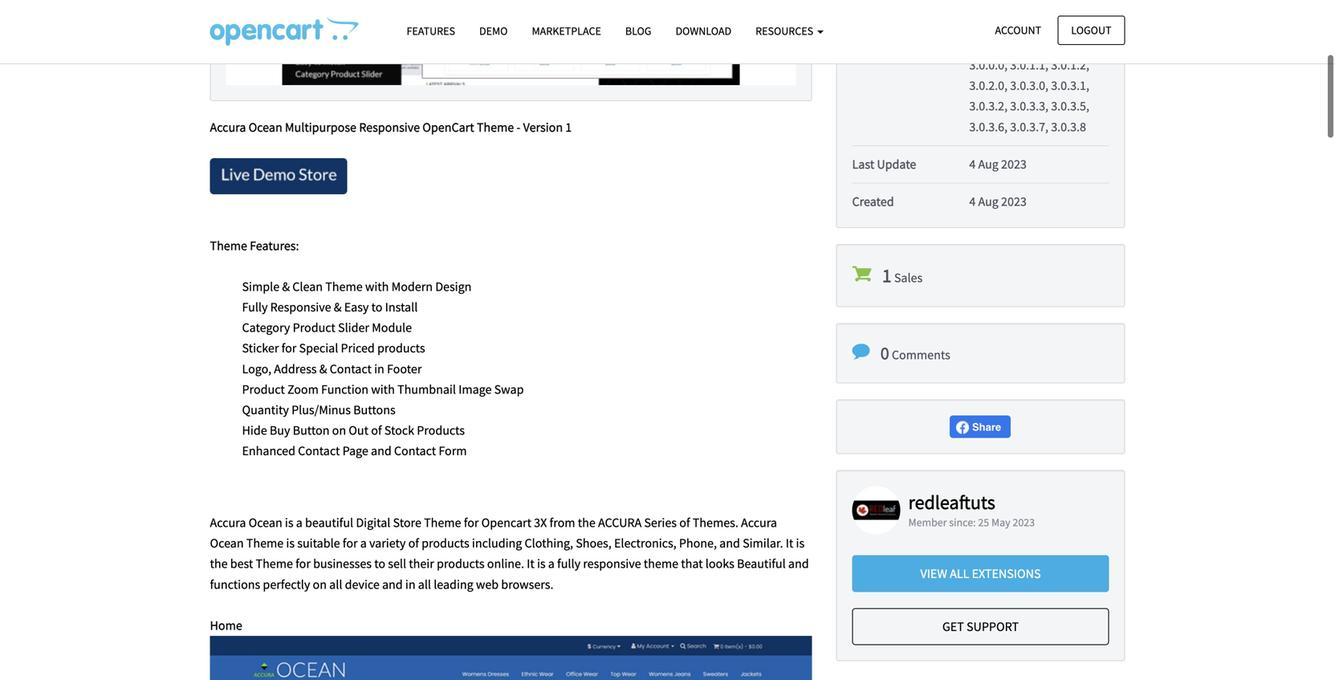 Task type: locate. For each thing, give the bounding box(es) containing it.
0 horizontal spatial 1
[[566, 119, 572, 135]]

aug
[[979, 156, 999, 172], [979, 194, 999, 210]]

of down store
[[408, 535, 419, 551]]

marketplace
[[532, 24, 601, 38]]

1 4 from the top
[[970, 156, 976, 172]]

theme left -
[[477, 119, 514, 135]]

1 vertical spatial 4 aug 2023
[[970, 194, 1027, 210]]

1 vertical spatial it
[[527, 556, 535, 572]]

products up leading
[[437, 556, 485, 572]]

to right easy at the top of the page
[[371, 299, 383, 315]]

enhanced
[[242, 443, 296, 459]]

cart mini image
[[852, 264, 872, 284]]

the up shoes,
[[578, 515, 596, 531]]

1 vertical spatial 2023
[[1001, 194, 1027, 210]]

accura
[[210, 119, 246, 135], [210, 515, 246, 531], [741, 515, 777, 531]]

2 vertical spatial of
[[408, 535, 419, 551]]

businesses
[[313, 556, 372, 572]]

4 for last update
[[970, 156, 976, 172]]

in down their
[[405, 576, 416, 592]]

0 horizontal spatial product
[[242, 381, 285, 397]]

0 vertical spatial the
[[578, 515, 596, 531]]

theme up easy at the top of the page
[[325, 279, 363, 295]]

all down their
[[418, 576, 431, 592]]

0 horizontal spatial of
[[371, 422, 382, 439]]

2 vertical spatial 2023
[[1013, 516, 1035, 530]]

for inside 'simple & clean theme with modern design fully responsive & easy to install category product slider module sticker for special priced products logo, address & contact in footer product zoom function with thumbnail image swap quantity plus/minus buttons hide buy button on out of stock products enhanced contact page and contact form'
[[282, 340, 297, 356]]

stock
[[384, 422, 414, 439]]

series
[[644, 515, 677, 531]]

download link
[[664, 17, 744, 45]]

0 horizontal spatial responsive
[[270, 299, 331, 315]]

including
[[472, 535, 522, 551]]

of right series
[[680, 515, 690, 531]]

1 aug from the top
[[979, 156, 999, 172]]

and right page
[[371, 443, 392, 459]]

& left easy at the top of the page
[[334, 299, 342, 315]]

and inside 'simple & clean theme with modern design fully responsive & easy to install category product slider module sticker for special priced products logo, address & contact in footer product zoom function with thumbnail image swap quantity plus/minus buttons hide buy button on out of stock products enhanced contact page and contact form'
[[371, 443, 392, 459]]

slider
[[338, 320, 369, 336]]

blog link
[[613, 17, 664, 45]]

accura for accura ocean is a beautiful digital store theme for opencart 3x from the accura series of themes. accura ocean theme is suitable for a variety of products including clothing, shoes, electronics, phone, and similar. it is the best theme for businesses to sell their products online. it is a fully responsive theme that looks beautiful and functions perfectly on all device and in all leading web browsers.
[[210, 515, 246, 531]]

with up buttons at bottom left
[[371, 381, 395, 397]]

0 vertical spatial 4 aug 2023
[[970, 156, 1027, 172]]

zoom
[[287, 381, 319, 397]]

on down businesses
[[313, 576, 327, 592]]

the
[[578, 515, 596, 531], [210, 556, 228, 572]]

online.
[[487, 556, 524, 572]]

in left the footer
[[374, 361, 384, 377]]

1 left sales
[[882, 263, 892, 288]]

product up "special"
[[293, 320, 336, 336]]

multipurpose
[[285, 119, 357, 135]]

0 horizontal spatial on
[[313, 576, 327, 592]]

shoes,
[[576, 535, 612, 551]]

1 horizontal spatial product
[[293, 320, 336, 336]]

products
[[377, 340, 425, 356], [422, 535, 470, 551], [437, 556, 485, 572]]

theme
[[644, 556, 679, 572]]

1 vertical spatial ocean
[[249, 515, 282, 531]]

0 vertical spatial on
[[332, 422, 346, 439]]

opencart - accura ocean v-1 multipurpose theme image
[[210, 17, 359, 46]]

0 vertical spatial in
[[374, 361, 384, 377]]

responsive inside 'simple & clean theme with modern design fully responsive & easy to install category product slider module sticker for special priced products logo, address & contact in footer product zoom function with thumbnail image swap quantity plus/minus buttons hide buy button on out of stock products enhanced contact page and contact form'
[[270, 299, 331, 315]]

responsive down 'clean'
[[270, 299, 331, 315]]

0 vertical spatial it
[[786, 535, 794, 551]]

extensions
[[972, 566, 1041, 582]]

0 vertical spatial 4
[[970, 156, 976, 172]]

0 vertical spatial responsive
[[359, 119, 420, 135]]

all down businesses
[[329, 576, 342, 592]]

0 horizontal spatial in
[[374, 361, 384, 377]]

product up "quantity"
[[242, 381, 285, 397]]

1 vertical spatial &
[[334, 299, 342, 315]]

all
[[950, 566, 970, 582], [329, 576, 342, 592], [418, 576, 431, 592]]

theme up best at the bottom of the page
[[246, 535, 284, 551]]

0 horizontal spatial it
[[527, 556, 535, 572]]

on left out
[[332, 422, 346, 439]]

for down suitable
[[296, 556, 311, 572]]

footer
[[387, 361, 422, 377]]

0 comments
[[881, 342, 951, 364]]

a up suitable
[[296, 515, 303, 531]]

product
[[293, 320, 336, 336], [242, 381, 285, 397]]

2 4 aug 2023 from the top
[[970, 194, 1027, 210]]

to left sell at left
[[374, 556, 386, 572]]

form
[[439, 443, 467, 459]]

in inside 'simple & clean theme with modern design fully responsive & easy to install category product slider module sticker for special priced products logo, address & contact in footer product zoom function with thumbnail image swap quantity plus/minus buttons hide buy button on out of stock products enhanced contact page and contact form'
[[374, 361, 384, 377]]

contact
[[330, 361, 372, 377], [298, 443, 340, 459], [394, 443, 436, 459]]

update
[[877, 156, 917, 172]]

0 vertical spatial product
[[293, 320, 336, 336]]

1 vertical spatial 4
[[970, 194, 976, 210]]

0 vertical spatial aug
[[979, 156, 999, 172]]

1 vertical spatial to
[[374, 556, 386, 572]]

1 horizontal spatial 1
[[882, 263, 892, 288]]

aug for created
[[979, 194, 999, 210]]

home
[[210, 618, 242, 634]]

1 horizontal spatial of
[[408, 535, 419, 551]]

to inside 'simple & clean theme with modern design fully responsive & easy to install category product slider module sticker for special priced products logo, address & contact in footer product zoom function with thumbnail image swap quantity plus/minus buttons hide buy button on out of stock products enhanced contact page and contact form'
[[371, 299, 383, 315]]

of right out
[[371, 422, 382, 439]]

with up easy at the top of the page
[[365, 279, 389, 295]]

similar.
[[743, 535, 783, 551]]

0 horizontal spatial all
[[329, 576, 342, 592]]

opencart
[[423, 119, 474, 135]]

a down digital
[[360, 535, 367, 551]]

1 vertical spatial aug
[[979, 194, 999, 210]]

2 horizontal spatial a
[[548, 556, 555, 572]]

address
[[274, 361, 317, 377]]

products up the footer
[[377, 340, 425, 356]]

on
[[332, 422, 346, 439], [313, 576, 327, 592]]

and up looks
[[720, 535, 740, 551]]

& left 'clean'
[[282, 279, 290, 295]]

digital
[[356, 515, 391, 531]]

for up including
[[464, 515, 479, 531]]

a
[[296, 515, 303, 531], [360, 535, 367, 551], [548, 556, 555, 572]]

get support link
[[852, 608, 1109, 645]]

4 aug 2023 for created
[[970, 194, 1027, 210]]

it up browsers.
[[527, 556, 535, 572]]

a left fully
[[548, 556, 555, 572]]

their
[[409, 556, 434, 572]]

theme
[[477, 119, 514, 135], [210, 238, 247, 254], [325, 279, 363, 295], [424, 515, 461, 531], [246, 535, 284, 551], [256, 556, 293, 572]]

1 horizontal spatial the
[[578, 515, 596, 531]]

is
[[285, 515, 294, 531], [286, 535, 295, 551], [796, 535, 805, 551], [537, 556, 546, 572]]

responsive left opencart
[[359, 119, 420, 135]]

modern
[[392, 279, 433, 295]]

1 vertical spatial responsive
[[270, 299, 331, 315]]

comments
[[892, 347, 951, 363]]

0 vertical spatial 1
[[566, 119, 572, 135]]

responsive
[[583, 556, 641, 572]]

priced
[[341, 340, 375, 356]]

for
[[282, 340, 297, 356], [464, 515, 479, 531], [343, 535, 358, 551], [296, 556, 311, 572]]

plus/minus
[[292, 402, 351, 418]]

beautiful
[[737, 556, 786, 572]]

2 4 from the top
[[970, 194, 976, 210]]

theme features:
[[210, 238, 299, 254]]

for up address
[[282, 340, 297, 356]]

1 vertical spatial in
[[405, 576, 416, 592]]

0 vertical spatial a
[[296, 515, 303, 531]]

themes.
[[693, 515, 739, 531]]

2 vertical spatial a
[[548, 556, 555, 572]]

2 aug from the top
[[979, 194, 999, 210]]

looks
[[706, 556, 735, 572]]

electronics,
[[614, 535, 677, 551]]

device
[[345, 576, 380, 592]]

2023 for last update
[[1001, 156, 1027, 172]]

theme inside 'simple & clean theme with modern design fully responsive & easy to install category product slider module sticker for special priced products logo, address & contact in footer product zoom function with thumbnail image swap quantity plus/minus buttons hide buy button on out of stock products enhanced contact page and contact form'
[[325, 279, 363, 295]]

products up their
[[422, 535, 470, 551]]

0 horizontal spatial &
[[282, 279, 290, 295]]

features:
[[250, 238, 299, 254]]

1 vertical spatial product
[[242, 381, 285, 397]]

1 vertical spatial with
[[371, 381, 395, 397]]

1 vertical spatial a
[[360, 535, 367, 551]]

theme left features:
[[210, 238, 247, 254]]

1 horizontal spatial all
[[418, 576, 431, 592]]

1 vertical spatial the
[[210, 556, 228, 572]]

version
[[523, 119, 563, 135]]

1 4 aug 2023 from the top
[[970, 156, 1027, 172]]

& down "special"
[[319, 361, 327, 377]]

web
[[476, 576, 499, 592]]

phone,
[[679, 535, 717, 551]]

of inside 'simple & clean theme with modern design fully responsive & easy to install category product slider module sticker for special priced products logo, address & contact in footer product zoom function with thumbnail image swap quantity plus/minus buttons hide buy button on out of stock products enhanced contact page and contact form'
[[371, 422, 382, 439]]

1 vertical spatial on
[[313, 576, 327, 592]]

all right view
[[950, 566, 970, 582]]

design
[[435, 279, 472, 295]]

0 horizontal spatial a
[[296, 515, 303, 531]]

function
[[321, 381, 369, 397]]

1 horizontal spatial on
[[332, 422, 346, 439]]

responsive
[[359, 119, 420, 135], [270, 299, 331, 315]]

it right similar.
[[786, 535, 794, 551]]

logout link
[[1058, 16, 1125, 45]]

3x
[[534, 515, 547, 531]]

4
[[970, 156, 976, 172], [970, 194, 976, 210]]

in
[[374, 361, 384, 377], [405, 576, 416, 592]]

install
[[385, 299, 418, 315]]

1 horizontal spatial a
[[360, 535, 367, 551]]

4 for created
[[970, 194, 976, 210]]

2 horizontal spatial of
[[680, 515, 690, 531]]

redleaftuts image
[[852, 486, 901, 535]]

it
[[786, 535, 794, 551], [527, 556, 535, 572]]

contact up function
[[330, 361, 372, 377]]

0 vertical spatial ocean
[[249, 119, 282, 135]]

the left best at the bottom of the page
[[210, 556, 228, 572]]

0 vertical spatial of
[[371, 422, 382, 439]]

1 vertical spatial 1
[[882, 263, 892, 288]]

0 vertical spatial to
[[371, 299, 383, 315]]

0 horizontal spatial the
[[210, 556, 228, 572]]

1 horizontal spatial in
[[405, 576, 416, 592]]

0 vertical spatial products
[[377, 340, 425, 356]]

products
[[417, 422, 465, 439]]

0 vertical spatial 2023
[[1001, 156, 1027, 172]]

2 vertical spatial ocean
[[210, 535, 244, 551]]

view all extensions link
[[852, 555, 1109, 592]]

2023 inside redleaftuts member since: 25 may 2023
[[1013, 516, 1035, 530]]

2 horizontal spatial all
[[950, 566, 970, 582]]

out
[[349, 422, 369, 439]]

resources
[[756, 24, 816, 38]]

button
[[293, 422, 330, 439]]

1 right version
[[566, 119, 572, 135]]

1
[[566, 119, 572, 135], [882, 263, 892, 288]]

2 vertical spatial &
[[319, 361, 327, 377]]

of
[[371, 422, 382, 439], [680, 515, 690, 531], [408, 535, 419, 551]]

is down clothing,
[[537, 556, 546, 572]]

with
[[365, 279, 389, 295], [371, 381, 395, 397]]



Task type: describe. For each thing, give the bounding box(es) containing it.
last update
[[852, 156, 917, 172]]

leading
[[434, 576, 474, 592]]

view all extensions
[[921, 566, 1041, 582]]

buy
[[270, 422, 290, 439]]

download
[[676, 24, 732, 38]]

logout
[[1072, 23, 1112, 37]]

sticker
[[242, 340, 279, 356]]

1 vertical spatial products
[[422, 535, 470, 551]]

marketplace link
[[520, 17, 613, 45]]

0 vertical spatial &
[[282, 279, 290, 295]]

module
[[372, 320, 412, 336]]

accura for accura ocean multipurpose responsive opencart theme - version 1
[[210, 119, 246, 135]]

theme right store
[[424, 515, 461, 531]]

that
[[681, 556, 703, 572]]

0 vertical spatial with
[[365, 279, 389, 295]]

is left beautiful on the left of the page
[[285, 515, 294, 531]]

support
[[967, 619, 1019, 635]]

redleaftuts
[[909, 490, 996, 515]]

account
[[995, 23, 1042, 37]]

since:
[[949, 516, 976, 530]]

sales
[[894, 270, 923, 286]]

on inside accura ocean is a beautiful digital store theme for opencart 3x from the accura series of themes. accura ocean theme is suitable for a variety of products including clothing, shoes, electronics, phone, and similar. it is the best theme for businesses to sell their products online. it is a fully responsive theme that looks beautiful and functions perfectly on all device and in all leading web browsers.
[[313, 576, 327, 592]]

contact down stock
[[394, 443, 436, 459]]

variety
[[369, 535, 406, 551]]

blog
[[625, 24, 652, 38]]

and right beautiful
[[789, 556, 809, 572]]

2 vertical spatial products
[[437, 556, 485, 572]]

opencart
[[482, 515, 532, 531]]

features
[[407, 24, 455, 38]]

swap
[[494, 381, 524, 397]]

demo link
[[467, 17, 520, 45]]

redleaftuts member since: 25 may 2023
[[909, 490, 1035, 530]]

1 vertical spatial of
[[680, 515, 690, 531]]

1 horizontal spatial it
[[786, 535, 794, 551]]

is right similar.
[[796, 535, 805, 551]]

4 aug 2023 for last update
[[970, 156, 1027, 172]]

accura ocean is a beautiful digital store theme for opencart 3x from the accura series of themes. accura ocean theme is suitable for a variety of products including clothing, shoes, electronics, phone, and similar. it is the best theme for businesses to sell their products online. it is a fully responsive theme that looks beautiful and functions perfectly on all device and in all leading web browsers.
[[210, 515, 809, 592]]

contact down button
[[298, 443, 340, 459]]

page
[[343, 443, 368, 459]]

store
[[393, 515, 422, 531]]

ocean for multipurpose
[[249, 119, 282, 135]]

from
[[550, 515, 575, 531]]

-
[[517, 119, 521, 135]]

special
[[299, 340, 338, 356]]

and down sell at left
[[382, 576, 403, 592]]

best
[[230, 556, 253, 572]]

easy
[[344, 299, 369, 315]]

aug for last update
[[979, 156, 999, 172]]

beautiful
[[305, 515, 353, 531]]

in inside accura ocean is a beautiful digital store theme for opencart 3x from the accura series of themes. accura ocean theme is suitable for a variety of products including clothing, shoes, electronics, phone, and similar. it is the best theme for businesses to sell their products online. it is a fully responsive theme that looks beautiful and functions perfectly on all device and in all leading web browsers.
[[405, 576, 416, 592]]

features link
[[395, 17, 467, 45]]

category
[[242, 320, 290, 336]]

hide
[[242, 422, 267, 439]]

get support
[[943, 619, 1019, 635]]

accura ocean multipurpose responsive opencart theme - version 1
[[210, 119, 572, 135]]

resources link
[[744, 17, 836, 45]]

to inside accura ocean is a beautiful digital store theme for opencart 3x from the accura series of themes. accura ocean theme is suitable for a variety of products including clothing, shoes, electronics, phone, and similar. it is the best theme for businesses to sell their products online. it is a fully responsive theme that looks beautiful and functions perfectly on all device and in all leading web browsers.
[[374, 556, 386, 572]]

view
[[921, 566, 948, 582]]

on inside 'simple & clean theme with modern design fully responsive & easy to install category product slider module sticker for special priced products logo, address & contact in footer product zoom function with thumbnail image swap quantity plus/minus buttons hide buy button on out of stock products enhanced contact page and contact form'
[[332, 422, 346, 439]]

theme up "perfectly"
[[256, 556, 293, 572]]

ocean for is
[[249, 515, 282, 531]]

2 horizontal spatial &
[[334, 299, 342, 315]]

fully
[[557, 556, 581, 572]]

is left suitable
[[286, 535, 295, 551]]

member
[[909, 516, 947, 530]]

2023 for created
[[1001, 194, 1027, 210]]

suitable
[[297, 535, 340, 551]]

25
[[978, 516, 990, 530]]

get
[[943, 619, 964, 635]]

demo
[[479, 24, 508, 38]]

functions
[[210, 576, 260, 592]]

perfectly
[[263, 576, 310, 592]]

thumbnail
[[397, 381, 456, 397]]

image
[[459, 381, 492, 397]]

created
[[852, 194, 894, 210]]

last
[[852, 156, 875, 172]]

browsers.
[[501, 576, 554, 592]]

accura ocean v-1 multipurpose theme image
[[226, 0, 796, 85]]

may
[[992, 516, 1011, 530]]

1 horizontal spatial &
[[319, 361, 327, 377]]

1 horizontal spatial responsive
[[359, 119, 420, 135]]

sell
[[388, 556, 406, 572]]

simple
[[242, 279, 280, 295]]

buttons
[[353, 402, 396, 418]]

for up businesses
[[343, 535, 358, 551]]

fully
[[242, 299, 268, 315]]

clothing,
[[525, 535, 573, 551]]

comment image
[[852, 343, 870, 361]]

1 sales
[[882, 263, 923, 288]]

quantity
[[242, 402, 289, 418]]

products inside 'simple & clean theme with modern design fully responsive & easy to install category product slider module sticker for special priced products logo, address & contact in footer product zoom function with thumbnail image swap quantity plus/minus buttons hide buy button on out of stock products enhanced contact page and contact form'
[[377, 340, 425, 356]]

accura
[[598, 515, 642, 531]]

account link
[[982, 16, 1055, 45]]



Task type: vqa. For each thing, say whether or not it's contained in the screenshot.
'ACCURA'
yes



